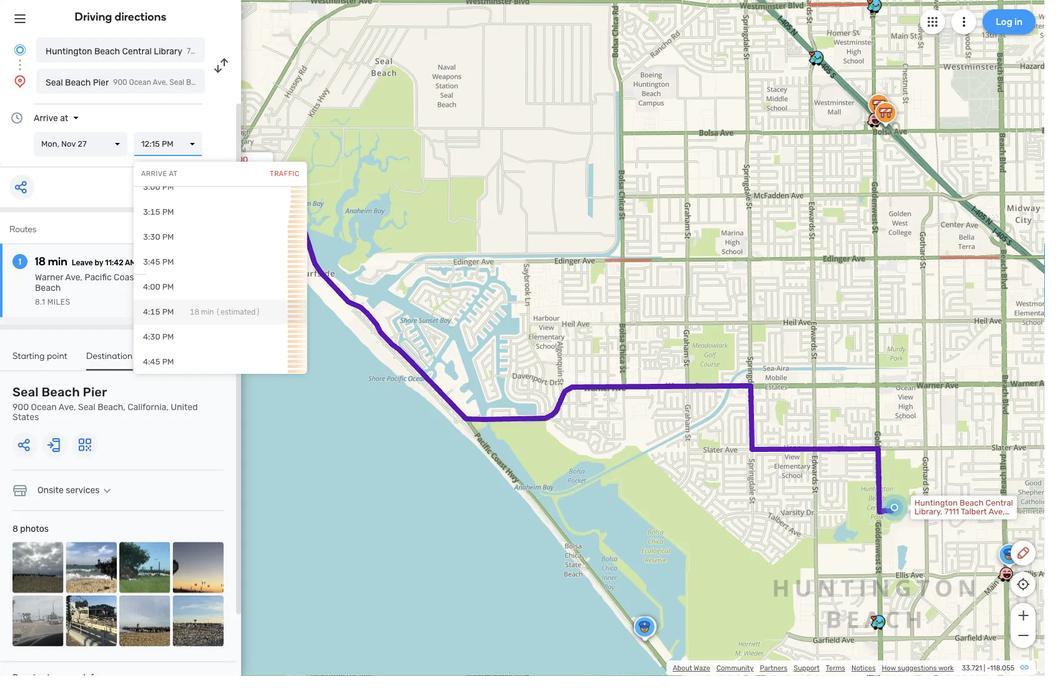 Task type: vqa. For each thing, say whether or not it's contained in the screenshot.
Boulder, in the top of the page
no



Task type: describe. For each thing, give the bounding box(es) containing it.
8
[[12, 524, 18, 534]]

3:15
[[143, 207, 160, 217]]

3:45 pm option
[[134, 250, 307, 275]]

18 for 18 min (estimated)
[[190, 308, 199, 317]]

support link
[[794, 664, 820, 673]]

0 vertical spatial arrive at
[[34, 113, 68, 123]]

min for 18 min leave by 11:42 am
[[48, 255, 67, 268]]

about
[[673, 664, 692, 673]]

4:00 pm
[[143, 282, 174, 292]]

driving
[[75, 10, 112, 23]]

4:30
[[143, 332, 160, 342]]

terms link
[[826, 664, 845, 673]]

image 4 of seal beach pier, seal beach image
[[173, 543, 224, 593]]

3:15 pm
[[143, 207, 174, 217]]

hwy
[[139, 272, 157, 283]]

ave, inside warner ave, pacific coast hwy huntington beach 8.1 miles
[[65, 272, 83, 283]]

pier for seal beach pier
[[93, 77, 109, 87]]

coast
[[114, 272, 137, 283]]

|
[[984, 664, 985, 673]]

seal beach pier, 900 ocean ave, seal beach, california, united states
[[171, 155, 262, 182]]

library
[[154, 46, 182, 56]]

image 8 of seal beach pier, seal beach image
[[173, 596, 224, 647]]

united for pier,
[[211, 172, 236, 182]]

8 photos
[[12, 524, 49, 534]]

notices link
[[851, 664, 876, 673]]

community link
[[717, 664, 754, 673]]

3:30 pm option
[[134, 225, 307, 250]]

starting point
[[12, 350, 67, 361]]

pm for 4:15 pm
[[162, 307, 174, 317]]

notices
[[851, 664, 876, 673]]

starting point button
[[12, 350, 67, 370]]

huntington beach central library
[[46, 46, 182, 56]]

huntington inside warner ave, pacific coast hwy huntington beach 8.1 miles
[[159, 272, 206, 283]]

seal beach pier 900 ocean ave, seal beach, california, united states
[[12, 385, 198, 423]]

pacific
[[85, 272, 112, 283]]

terms
[[826, 664, 845, 673]]

how suggestions work link
[[882, 664, 954, 673]]

(estimated)
[[216, 308, 260, 317]]

driving directions
[[75, 10, 166, 23]]

4:00
[[143, 282, 160, 292]]

california, for pier
[[128, 402, 169, 413]]

1
[[19, 256, 21, 267]]

services
[[66, 485, 100, 496]]

1 horizontal spatial arrive at
[[141, 170, 178, 178]]

beach for seal beach pier, 900 ocean ave, seal beach, california, united states
[[189, 155, 212, 165]]

zoom in image
[[1015, 608, 1031, 623]]

waze
[[694, 664, 710, 673]]

18 min (estimated)
[[190, 308, 260, 317]]

beach, for pier,
[[232, 164, 258, 173]]

18 for 18 min leave by 11:42 am
[[35, 255, 46, 268]]

image 1 of seal beach pier, seal beach image
[[12, 543, 63, 593]]

pm for 4:45 pm
[[162, 357, 174, 367]]

900 for pier
[[12, 402, 29, 413]]

3:30
[[143, 232, 160, 242]]

1 horizontal spatial arrive
[[141, 170, 167, 178]]

4:15
[[143, 307, 160, 317]]

0 vertical spatial arrive
[[34, 113, 58, 123]]

starting
[[12, 350, 45, 361]]

mon, nov 27
[[41, 139, 87, 149]]

link image
[[1020, 663, 1030, 673]]

4:45 pm
[[143, 357, 174, 367]]

image 3 of seal beach pier, seal beach image
[[119, 543, 170, 593]]

pier,
[[214, 155, 231, 165]]

3:45 pm
[[143, 257, 174, 267]]

miles
[[47, 298, 70, 307]]

18 min leave by 11:42 am
[[35, 255, 136, 268]]

point
[[47, 350, 67, 361]]

about waze community partners support terms notices how suggestions work
[[673, 664, 954, 673]]

warner
[[35, 272, 63, 283]]

beach, for pier
[[98, 402, 125, 413]]

12:15 pm list box
[[134, 132, 202, 157]]

4:15 pm option
[[134, 300, 307, 325]]

33.721 | -118.055
[[962, 664, 1015, 673]]

pm for 3:00 pm
[[162, 182, 174, 192]]

warner ave, pacific coast hwy huntington beach 8.1 miles
[[35, 272, 206, 307]]

4:15 pm
[[143, 307, 174, 317]]

onsite
[[37, 485, 64, 496]]

4:45
[[143, 357, 160, 367]]

3:00
[[143, 182, 160, 192]]

pm for 3:45 pm
[[162, 257, 174, 267]]

min for 18 min (estimated)
[[201, 308, 214, 317]]

seal up the 3:00 pm option
[[214, 164, 230, 173]]

pm for 12:15 pm
[[162, 139, 173, 149]]

about waze link
[[673, 664, 710, 673]]

12:15 pm
[[141, 139, 173, 149]]

pm for 3:30 pm
[[162, 232, 174, 242]]

image 2 of seal beach pier, seal beach image
[[66, 543, 117, 593]]



Task type: locate. For each thing, give the bounding box(es) containing it.
united down pier,
[[211, 172, 236, 182]]

seal down destination button on the left bottom
[[78, 402, 95, 413]]

beach inside button
[[94, 46, 120, 56]]

1 vertical spatial states
[[12, 412, 39, 423]]

18 up 'warner'
[[35, 255, 46, 268]]

8.1
[[35, 298, 45, 307]]

ave, inside seal beach pier 900 ocean ave, seal beach, california, united states
[[59, 402, 76, 413]]

0 vertical spatial 900
[[233, 155, 248, 165]]

ocean down 12:15 pm list box
[[171, 164, 194, 173]]

huntington up seal beach pier
[[46, 46, 92, 56]]

mon,
[[41, 139, 59, 149]]

states inside seal beach pier 900 ocean ave, seal beach, california, united states
[[12, 412, 39, 423]]

chevron down image
[[100, 486, 115, 496]]

3:00 pm
[[143, 182, 174, 192]]

0 horizontal spatial min
[[48, 255, 67, 268]]

mon, nov 27 list box
[[34, 132, 127, 157]]

900
[[233, 155, 248, 165], [12, 402, 29, 413]]

18 inside 4:15 pm option
[[190, 308, 199, 317]]

partners
[[760, 664, 788, 673]]

900 down starting point button
[[12, 402, 29, 413]]

beach down point
[[41, 385, 80, 400]]

0 vertical spatial ocean
[[171, 164, 194, 173]]

california, inside seal beach pier, 900 ocean ave, seal beach, california, united states
[[171, 172, 209, 182]]

1 horizontal spatial california,
[[171, 172, 209, 182]]

1 horizontal spatial huntington
[[159, 272, 206, 283]]

nov
[[61, 139, 76, 149]]

beach, right pier,
[[232, 164, 258, 173]]

california, for pier,
[[171, 172, 209, 182]]

ocean for pier
[[31, 402, 57, 413]]

4:30 pm option
[[134, 325, 307, 350]]

at up '3:00 pm'
[[169, 170, 178, 178]]

ocean down starting point button
[[31, 402, 57, 413]]

destination
[[86, 350, 133, 361]]

pier for seal beach pier 900 ocean ave, seal beach, california, united states
[[83, 385, 107, 400]]

onsite services button
[[37, 485, 115, 496]]

united inside seal beach pier, 900 ocean ave, seal beach, california, united states
[[211, 172, 236, 182]]

seal down 12:15 pm
[[171, 155, 187, 165]]

states for pier
[[12, 412, 39, 423]]

pm right 4:45
[[162, 357, 174, 367]]

seal
[[46, 77, 63, 87], [171, 155, 187, 165], [214, 164, 230, 173], [12, 385, 39, 400], [78, 402, 95, 413]]

arrive at up '3:00 pm'
[[141, 170, 178, 178]]

partners link
[[760, 664, 788, 673]]

pencil image
[[1016, 546, 1031, 561]]

0 vertical spatial at
[[60, 113, 68, 123]]

0 horizontal spatial ocean
[[31, 402, 57, 413]]

by
[[95, 259, 103, 267]]

directions
[[115, 10, 166, 23]]

seal for seal beach pier 900 ocean ave, seal beach, california, united states
[[12, 385, 39, 400]]

1 vertical spatial min
[[201, 308, 214, 317]]

1 vertical spatial 18
[[190, 308, 199, 317]]

ocean
[[171, 164, 194, 173], [31, 402, 57, 413]]

beach for seal beach pier 900 ocean ave, seal beach, california, united states
[[41, 385, 80, 400]]

ave, left pier,
[[196, 164, 212, 173]]

0 horizontal spatial united
[[171, 402, 198, 413]]

0 vertical spatial huntington
[[46, 46, 92, 56]]

how
[[882, 664, 896, 673]]

clock image
[[9, 111, 24, 126]]

pm for 4:00 pm
[[162, 282, 174, 292]]

1 horizontal spatial united
[[211, 172, 236, 182]]

arrive up mon,
[[34, 113, 58, 123]]

900 inside seal beach pier, 900 ocean ave, seal beach, california, united states
[[233, 155, 248, 165]]

0 vertical spatial 18
[[35, 255, 46, 268]]

min up 'warner'
[[48, 255, 67, 268]]

zoom out image
[[1015, 628, 1031, 643]]

california, down 4:45
[[128, 402, 169, 413]]

united down 4:45 pm on the left bottom of the page
[[171, 402, 198, 413]]

1 vertical spatial 900
[[12, 402, 29, 413]]

1 horizontal spatial min
[[201, 308, 214, 317]]

beach inside seal beach pier 900 ocean ave, seal beach, california, united states
[[41, 385, 80, 400]]

1 horizontal spatial 18
[[190, 308, 199, 317]]

beach, down destination button on the left bottom
[[98, 402, 125, 413]]

18
[[35, 255, 46, 268], [190, 308, 199, 317]]

arrive up 3:00
[[141, 170, 167, 178]]

image 7 of seal beach pier, seal beach image
[[119, 596, 170, 647]]

4:45 pm option
[[134, 350, 307, 375]]

min inside 4:15 pm option
[[201, 308, 214, 317]]

pm right 4:30
[[162, 332, 174, 342]]

pm inside 'option'
[[162, 282, 174, 292]]

at
[[60, 113, 68, 123], [169, 170, 178, 178]]

900 for pier,
[[233, 155, 248, 165]]

118.055
[[990, 664, 1015, 673]]

0 horizontal spatial 900
[[12, 402, 29, 413]]

0 vertical spatial min
[[48, 255, 67, 268]]

ave, down point
[[59, 402, 76, 413]]

1 horizontal spatial states
[[238, 172, 262, 182]]

3:30 pm
[[143, 232, 174, 242]]

min
[[48, 255, 67, 268], [201, 308, 214, 317]]

at up mon, nov 27
[[60, 113, 68, 123]]

1 vertical spatial arrive at
[[141, 170, 178, 178]]

12:15
[[141, 139, 160, 149]]

pier down destination button on the left bottom
[[83, 385, 107, 400]]

pm right 3:00
[[162, 182, 174, 192]]

photos
[[20, 524, 49, 534]]

pm right 3:30
[[162, 232, 174, 242]]

beach down 'warner'
[[35, 283, 61, 293]]

community
[[717, 664, 754, 673]]

arrive at
[[34, 113, 68, 123], [141, 170, 178, 178]]

seal beach pier
[[46, 77, 109, 87]]

huntington down '3:45 pm'
[[159, 272, 206, 283]]

united
[[211, 172, 236, 182], [171, 402, 198, 413]]

1 vertical spatial arrive
[[141, 170, 167, 178]]

beach inside warner ave, pacific coast hwy huntington beach 8.1 miles
[[35, 283, 61, 293]]

pm right 4:00
[[162, 282, 174, 292]]

pm for 4:30 pm
[[162, 332, 174, 342]]

ocean inside seal beach pier 900 ocean ave, seal beach, california, united states
[[31, 402, 57, 413]]

beach for seal beach pier
[[65, 77, 91, 87]]

ocean inside seal beach pier, 900 ocean ave, seal beach, california, united states
[[171, 164, 194, 173]]

0 horizontal spatial states
[[12, 412, 39, 423]]

seal for seal beach pier
[[46, 77, 63, 87]]

3:00 pm option
[[134, 175, 307, 200]]

ave, inside seal beach pier, 900 ocean ave, seal beach, california, united states
[[196, 164, 212, 173]]

image 5 of seal beach pier, seal beach image
[[12, 596, 63, 647]]

beach down huntington beach central library
[[65, 77, 91, 87]]

support
[[794, 664, 820, 673]]

0 horizontal spatial arrive at
[[34, 113, 68, 123]]

1 horizontal spatial at
[[169, 170, 178, 178]]

destination button
[[86, 350, 133, 371]]

0 horizontal spatial arrive
[[34, 113, 58, 123]]

current location image
[[12, 42, 27, 57]]

image 6 of seal beach pier, seal beach image
[[66, 596, 117, 647]]

states for pier,
[[238, 172, 262, 182]]

states left traffic
[[238, 172, 262, 182]]

900 inside seal beach pier 900 ocean ave, seal beach, california, united states
[[12, 402, 29, 413]]

beach
[[94, 46, 120, 56], [65, 77, 91, 87], [189, 155, 212, 165], [35, 283, 61, 293], [41, 385, 80, 400]]

1 vertical spatial beach,
[[98, 402, 125, 413]]

beach, inside seal beach pier 900 ocean ave, seal beach, california, united states
[[98, 402, 125, 413]]

1 vertical spatial pier
[[83, 385, 107, 400]]

0 vertical spatial united
[[211, 172, 236, 182]]

california,
[[171, 172, 209, 182], [128, 402, 169, 413]]

seal beach pier button
[[36, 69, 205, 94]]

27
[[78, 139, 87, 149]]

3:45
[[143, 257, 160, 267]]

pier inside button
[[93, 77, 109, 87]]

900 right pier,
[[233, 155, 248, 165]]

ave,
[[196, 164, 212, 173], [65, 272, 83, 283], [59, 402, 76, 413]]

0 vertical spatial ave,
[[196, 164, 212, 173]]

leave
[[72, 259, 93, 267]]

huntington beach central library button
[[36, 37, 205, 62]]

2 vertical spatial ave,
[[59, 402, 76, 413]]

beach,
[[232, 164, 258, 173], [98, 402, 125, 413]]

huntington inside button
[[46, 46, 92, 56]]

pm right the 3:15
[[162, 207, 174, 217]]

beach inside seal beach pier, 900 ocean ave, seal beach, california, united states
[[189, 155, 212, 165]]

pier inside seal beach pier 900 ocean ave, seal beach, california, united states
[[83, 385, 107, 400]]

seal inside button
[[46, 77, 63, 87]]

0 horizontal spatial california,
[[128, 402, 169, 413]]

arrive
[[34, 113, 58, 123], [141, 170, 167, 178]]

pier down huntington beach central library
[[93, 77, 109, 87]]

united inside seal beach pier 900 ocean ave, seal beach, california, united states
[[171, 402, 198, 413]]

0 vertical spatial states
[[238, 172, 262, 182]]

1 vertical spatial ocean
[[31, 402, 57, 413]]

states down starting point button
[[12, 412, 39, 423]]

location image
[[12, 74, 27, 89]]

states inside seal beach pier, 900 ocean ave, seal beach, california, united states
[[238, 172, 262, 182]]

pm right 3:45
[[162, 257, 174, 267]]

18 down "4:00 pm" 'option'
[[190, 308, 199, 317]]

ave, for pier
[[59, 402, 76, 413]]

1 vertical spatial huntington
[[159, 272, 206, 283]]

beach for huntington beach central library
[[94, 46, 120, 56]]

0 horizontal spatial at
[[60, 113, 68, 123]]

4:30 pm
[[143, 332, 174, 342]]

1 vertical spatial at
[[169, 170, 178, 178]]

beach, inside seal beach pier, 900 ocean ave, seal beach, california, united states
[[232, 164, 258, 173]]

am
[[125, 259, 136, 267]]

pm
[[162, 139, 173, 149], [162, 182, 174, 192], [162, 207, 174, 217], [162, 232, 174, 242], [162, 257, 174, 267], [162, 282, 174, 292], [162, 307, 174, 317], [162, 332, 174, 342], [162, 357, 174, 367]]

beach left pier,
[[189, 155, 212, 165]]

onsite services
[[37, 485, 100, 496]]

arrive at up mon,
[[34, 113, 68, 123]]

pm inside list box
[[162, 139, 173, 149]]

states
[[238, 172, 262, 182], [12, 412, 39, 423]]

11:42
[[105, 259, 123, 267]]

ave, for pier,
[[196, 164, 212, 173]]

1 horizontal spatial 900
[[233, 155, 248, 165]]

california, up '3:00 pm'
[[171, 172, 209, 182]]

-
[[987, 664, 990, 673]]

ocean for pier,
[[171, 164, 194, 173]]

pier
[[93, 77, 109, 87], [83, 385, 107, 400]]

1 horizontal spatial beach,
[[232, 164, 258, 173]]

store image
[[12, 483, 27, 498]]

0 vertical spatial pier
[[93, 77, 109, 87]]

beach left central
[[94, 46, 120, 56]]

seal down starting point button
[[12, 385, 39, 400]]

0 horizontal spatial beach,
[[98, 402, 125, 413]]

central
[[122, 46, 152, 56]]

california, inside seal beach pier 900 ocean ave, seal beach, california, united states
[[128, 402, 169, 413]]

1 vertical spatial united
[[171, 402, 198, 413]]

4:00 pm option
[[134, 275, 307, 300]]

seal for seal beach pier, 900 ocean ave, seal beach, california, united states
[[171, 155, 187, 165]]

traffic
[[270, 170, 300, 178]]

ave, down the leave
[[65, 272, 83, 283]]

routes
[[9, 224, 36, 235]]

huntington
[[46, 46, 92, 56], [159, 272, 206, 283]]

33.721
[[962, 664, 982, 673]]

3:15 pm option
[[134, 200, 307, 225]]

0 vertical spatial california,
[[171, 172, 209, 182]]

seal right location image
[[46, 77, 63, 87]]

pm for 3:15 pm
[[162, 207, 174, 217]]

1 vertical spatial california,
[[128, 402, 169, 413]]

1 vertical spatial ave,
[[65, 272, 83, 283]]

united for pier
[[171, 402, 198, 413]]

pm right the 4:15
[[162, 307, 174, 317]]

min up 4:30 pm option
[[201, 308, 214, 317]]

beach inside button
[[65, 77, 91, 87]]

suggestions
[[898, 664, 937, 673]]

pm right 12:15
[[162, 139, 173, 149]]

1 horizontal spatial ocean
[[171, 164, 194, 173]]

0 horizontal spatial 18
[[35, 255, 46, 268]]

0 vertical spatial beach,
[[232, 164, 258, 173]]

work
[[938, 664, 954, 673]]

0 horizontal spatial huntington
[[46, 46, 92, 56]]



